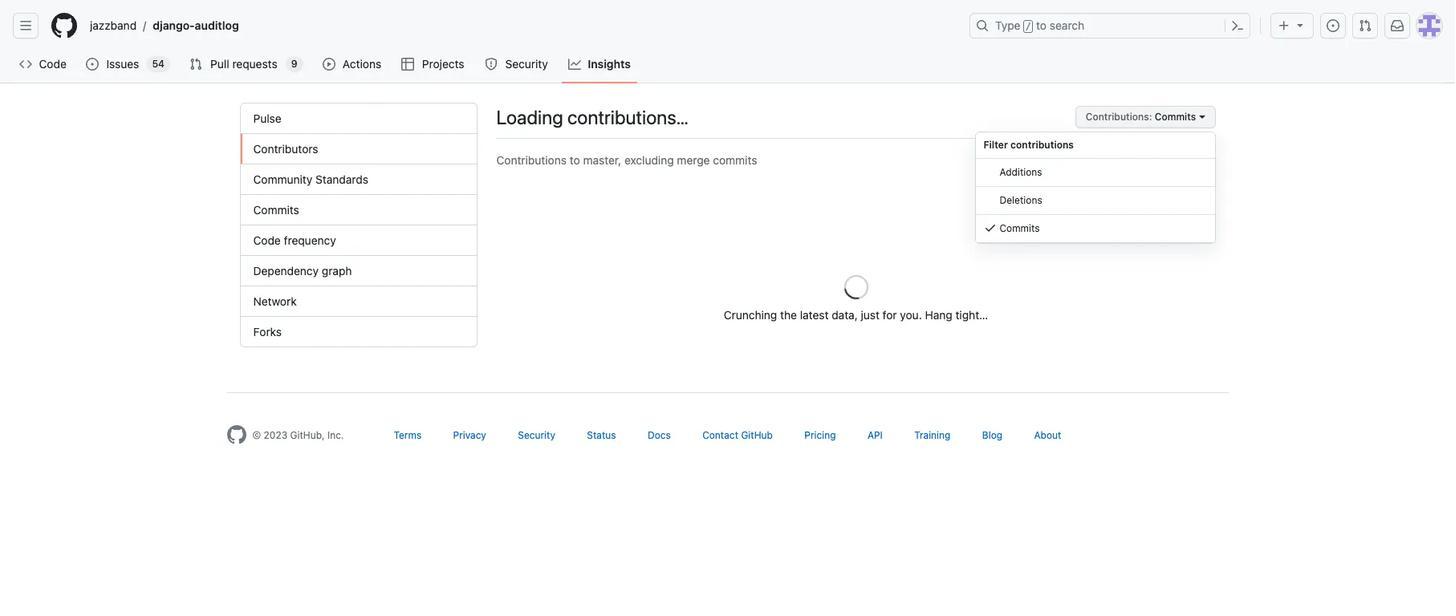 Task type: locate. For each thing, give the bounding box(es) containing it.
issue opened image left the "issues"
[[86, 58, 99, 71]]

blog link
[[982, 429, 1003, 441]]

1 horizontal spatial commits
[[1000, 222, 1040, 234]]

insights link
[[562, 52, 637, 76]]

commits
[[1155, 111, 1196, 123], [253, 203, 299, 217], [1000, 222, 1040, 234]]

commits link
[[240, 195, 476, 226]]

security link left status
[[518, 429, 555, 441]]

code frequency link
[[240, 226, 476, 256]]

1 vertical spatial git pull request image
[[189, 58, 202, 71]]

about
[[1034, 429, 1061, 441]]

jazzband link
[[83, 13, 143, 39]]

0 horizontal spatial issue opened image
[[86, 58, 99, 71]]

merge
[[677, 153, 710, 167]]

commits inside popup button
[[1155, 111, 1196, 123]]

2 vertical spatial commits
[[1000, 222, 1040, 234]]

0 vertical spatial security
[[505, 57, 548, 71]]

issue opened image
[[1327, 19, 1340, 32], [86, 58, 99, 71]]

deletions button
[[976, 187, 1215, 215]]

homepage image
[[51, 13, 77, 39]]

0 horizontal spatial git pull request image
[[189, 58, 202, 71]]

homepage image
[[227, 425, 246, 445]]

crunching
[[724, 308, 777, 322]]

insights
[[588, 57, 631, 71]]

0 vertical spatial security link
[[478, 52, 556, 76]]

contact github link
[[702, 429, 773, 441]]

contributions…
[[567, 106, 689, 128]]

©
[[252, 429, 261, 441]]

inc.
[[327, 429, 344, 441]]

contributions
[[496, 153, 567, 167]]

privacy
[[453, 429, 486, 441]]

security link up loading at the left
[[478, 52, 556, 76]]

1 horizontal spatial to
[[1036, 18, 1047, 32]]

auditlog
[[195, 18, 239, 32]]

code up dependency
[[253, 234, 281, 247]]

forks link
[[240, 317, 476, 347]]

docs link
[[648, 429, 671, 441]]

triangle down image
[[1294, 18, 1307, 31]]

0 vertical spatial issue opened image
[[1327, 19, 1340, 32]]

git pull request image left notifications 'icon'
[[1359, 19, 1372, 32]]

list containing jazzband
[[83, 13, 960, 39]]

1 horizontal spatial git pull request image
[[1359, 19, 1372, 32]]

tight…
[[955, 308, 988, 322]]

issues
[[106, 57, 139, 71]]

additions
[[1000, 166, 1042, 178]]

code right code image
[[39, 57, 66, 71]]

1 vertical spatial security
[[518, 429, 555, 441]]

code image
[[19, 58, 32, 71]]

contributions
[[1011, 139, 1074, 151]]

1 horizontal spatial /
[[1025, 21, 1031, 32]]

/ inside type / to search
[[1025, 21, 1031, 32]]

just
[[861, 308, 880, 322]]

to left search
[[1036, 18, 1047, 32]]

/
[[143, 19, 146, 32], [1025, 21, 1031, 32]]

0 horizontal spatial commits
[[253, 203, 299, 217]]

1 vertical spatial commits
[[253, 203, 299, 217]]

security inside security link
[[505, 57, 548, 71]]

security right shield icon
[[505, 57, 548, 71]]

git pull request image left pull
[[189, 58, 202, 71]]

0 horizontal spatial to
[[570, 153, 580, 167]]

1 horizontal spatial issue opened image
[[1327, 19, 1340, 32]]

9
[[291, 58, 297, 70]]

graph image
[[568, 58, 581, 71]]

search
[[1050, 18, 1084, 32]]

list
[[83, 13, 960, 39]]

community
[[253, 173, 312, 186]]

1 vertical spatial security link
[[518, 429, 555, 441]]

security link
[[478, 52, 556, 76], [518, 429, 555, 441]]

commits button
[[1075, 106, 1216, 128]]

forks
[[253, 325, 282, 339]]

/ inside jazzband / django-auditlog
[[143, 19, 146, 32]]

contributions to master, excluding merge commits
[[496, 153, 757, 167]]

to left the master,
[[570, 153, 580, 167]]

git pull request image
[[1359, 19, 1372, 32], [189, 58, 202, 71]]

actions link
[[316, 52, 389, 76]]

insights element
[[240, 103, 477, 348]]

code
[[39, 57, 66, 71], [253, 234, 281, 247]]

deletions
[[1000, 194, 1042, 206]]

latest
[[800, 308, 829, 322]]

0 vertical spatial commits
[[1155, 111, 1196, 123]]

0 vertical spatial git pull request image
[[1359, 19, 1372, 32]]

check image
[[984, 222, 996, 234]]

security
[[505, 57, 548, 71], [518, 429, 555, 441]]

0 horizontal spatial /
[[143, 19, 146, 32]]

status link
[[587, 429, 616, 441]]

2 horizontal spatial commits
[[1155, 111, 1196, 123]]

docs
[[648, 429, 671, 441]]

type / to search
[[995, 18, 1084, 32]]

0 vertical spatial code
[[39, 57, 66, 71]]

terms
[[394, 429, 422, 441]]

1 vertical spatial code
[[253, 234, 281, 247]]

command palette image
[[1231, 19, 1244, 32]]

1 vertical spatial to
[[570, 153, 580, 167]]

about link
[[1034, 429, 1061, 441]]

menu
[[975, 132, 1216, 244]]

1 horizontal spatial code
[[253, 234, 281, 247]]

issue opened image right triangle down image
[[1327, 19, 1340, 32]]

security left status
[[518, 429, 555, 441]]

terms link
[[394, 429, 422, 441]]

api
[[868, 429, 883, 441]]

code frequency
[[253, 234, 336, 247]]

code inside "link"
[[253, 234, 281, 247]]

0 horizontal spatial code
[[39, 57, 66, 71]]

contributors
[[253, 142, 318, 156]]

actions
[[343, 57, 381, 71]]

network link
[[240, 287, 476, 317]]

network
[[253, 295, 297, 308]]

contact
[[702, 429, 738, 441]]

2023
[[264, 429, 287, 441]]

data,
[[832, 308, 858, 322]]

to
[[1036, 18, 1047, 32], [570, 153, 580, 167]]

© 2023 github, inc.
[[252, 429, 344, 441]]

/ left django-
[[143, 19, 146, 32]]

notifications image
[[1391, 19, 1404, 32]]

filter
[[984, 139, 1008, 151]]

/ right the type
[[1025, 21, 1031, 32]]



Task type: vqa. For each thing, say whether or not it's contained in the screenshot.
top Security link
yes



Task type: describe. For each thing, give the bounding box(es) containing it.
loading contributions…
[[496, 106, 689, 128]]

play image
[[322, 58, 335, 71]]

0 vertical spatial to
[[1036, 18, 1047, 32]]

github,
[[290, 429, 325, 441]]

1 vertical spatial issue opened image
[[86, 58, 99, 71]]

loading
[[496, 106, 563, 128]]

hang
[[925, 308, 952, 322]]

contributors link
[[240, 134, 476, 165]]

jazzband
[[90, 18, 137, 32]]

the
[[780, 308, 797, 322]]

blog
[[982, 429, 1003, 441]]

git pull request image for bottommost issue opened icon
[[189, 58, 202, 71]]

master,
[[583, 153, 621, 167]]

/ for jazzband
[[143, 19, 146, 32]]

api link
[[868, 429, 883, 441]]

pull requests
[[210, 57, 277, 71]]

excluding
[[624, 153, 674, 167]]

code for code frequency
[[253, 234, 281, 247]]

training link
[[914, 429, 951, 441]]

jazzband / django-auditlog
[[90, 18, 239, 32]]

code for code
[[39, 57, 66, 71]]

django-
[[153, 18, 195, 32]]

community standards
[[253, 173, 368, 186]]

additions button
[[976, 159, 1215, 187]]

github
[[741, 429, 773, 441]]

crunching the latest data, just for you. hang tight…
[[724, 308, 988, 322]]

filter contributions
[[984, 139, 1074, 151]]

54
[[152, 58, 165, 70]]

you.
[[900, 308, 922, 322]]

/ for type
[[1025, 21, 1031, 32]]

plus image
[[1278, 19, 1291, 32]]

contact github
[[702, 429, 773, 441]]

pulse link
[[240, 104, 476, 134]]

pulse
[[253, 112, 281, 125]]

dependency graph
[[253, 264, 352, 278]]

for
[[883, 308, 897, 322]]

graph
[[322, 264, 352, 278]]

standards
[[315, 173, 368, 186]]

pricing
[[804, 429, 836, 441]]

dependency
[[253, 264, 319, 278]]

commits
[[713, 153, 757, 167]]

requests
[[232, 57, 277, 71]]

status
[[587, 429, 616, 441]]

django-auditlog link
[[146, 13, 245, 39]]

commits button
[[976, 215, 1215, 243]]

privacy link
[[453, 429, 486, 441]]

commits inside the insights element
[[253, 203, 299, 217]]

dependency graph link
[[240, 256, 476, 287]]

git pull request image for rightmost issue opened icon
[[1359, 19, 1372, 32]]

training
[[914, 429, 951, 441]]

table image
[[402, 58, 414, 71]]

pull
[[210, 57, 229, 71]]

type
[[995, 18, 1021, 32]]

community standards link
[[240, 165, 476, 195]]

pricing link
[[804, 429, 836, 441]]

projects link
[[395, 52, 472, 76]]

shield image
[[485, 58, 498, 71]]

menu containing filter contributions
[[975, 132, 1216, 244]]

code link
[[13, 52, 73, 76]]

projects
[[422, 57, 464, 71]]

commits inside button
[[1000, 222, 1040, 234]]

frequency
[[284, 234, 336, 247]]



